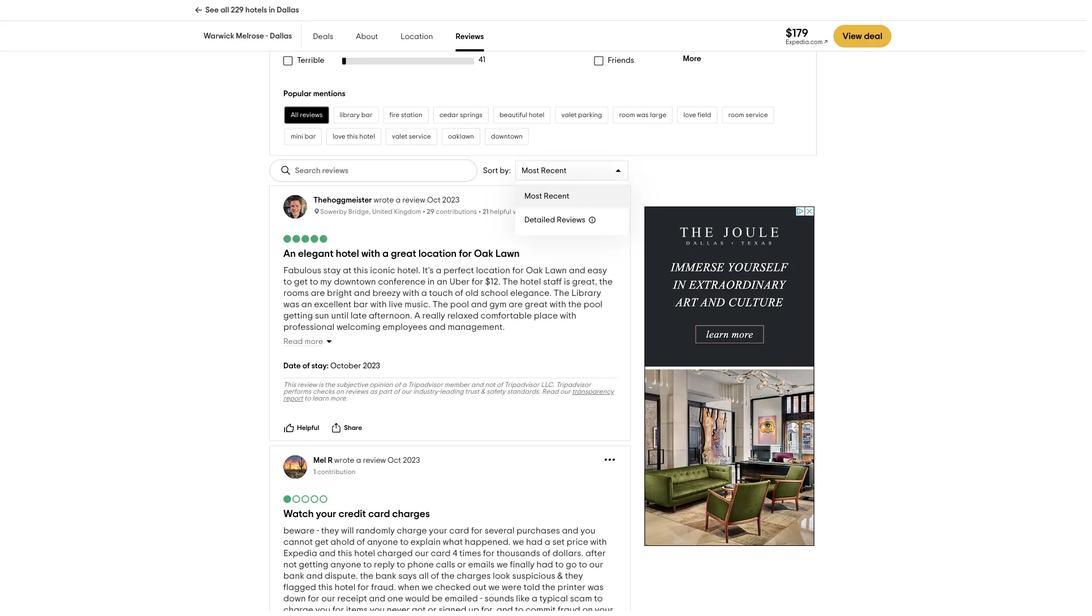 Task type: locate. For each thing, give the bounding box(es) containing it.
1 vertical spatial had
[[537, 560, 554, 569]]

1 horizontal spatial lawn
[[545, 266, 567, 275]]

was inside room was large button
[[637, 112, 649, 119]]

you
[[581, 526, 596, 535], [316, 605, 331, 611], [370, 605, 385, 611]]

0 vertical spatial downtown
[[491, 133, 523, 140]]

warwick
[[204, 32, 234, 40]]

tripadvisor
[[408, 382, 443, 389], [505, 382, 540, 389], [556, 382, 591, 389]]

recent right the by:
[[541, 167, 567, 175]]

dallas
[[277, 6, 299, 14], [270, 32, 292, 40]]

a right r
[[356, 457, 361, 465]]

service
[[746, 112, 768, 119], [409, 133, 431, 140]]

0 vertical spatial valet
[[562, 112, 577, 119]]

your left credit
[[316, 509, 337, 519]]

we
[[513, 538, 524, 547], [497, 560, 508, 569], [422, 583, 433, 592], [489, 583, 500, 592]]

dollars.
[[553, 549, 584, 558]]

& inside this review is the subjective opinion of a tripadvisor member and not of tripadvisor llc. tripadvisor performs checks on reviews as part of our industry-leading trust & safety standards. read our
[[481, 389, 485, 395]]

read
[[284, 338, 303, 346], [542, 389, 559, 395]]

field
[[698, 112, 712, 119]]

1 horizontal spatial reviews
[[557, 216, 586, 224]]

0 horizontal spatial service
[[409, 133, 431, 140]]

1 horizontal spatial the
[[503, 277, 519, 286]]

and up price
[[562, 526, 579, 535]]

your
[[316, 509, 337, 519], [429, 526, 448, 535]]

they up ahold
[[321, 526, 339, 535]]

bar inside library bar button
[[362, 112, 373, 119]]

0 vertical spatial card
[[368, 509, 390, 519]]

reviews inside button
[[300, 112, 323, 119]]

was inside fabulous stay at this iconic hotel. it's a perfect location for oak lawn and easy to get to my downtown conference in an uber for $12. the hotel staff is great, the rooms are bright and breezy with a touch of old school elegance. the library was an excellent bar with live music. the pool and gym are great with the pool getting sun until late afternoon. a really relaxed comfortable place with professional welcoming employees and management.
[[284, 300, 300, 309]]

0 horizontal spatial reviews
[[300, 112, 323, 119]]

pool up relaxed at the bottom left
[[450, 300, 469, 309]]

great
[[391, 249, 416, 259], [525, 300, 548, 309]]

1 horizontal spatial bank
[[376, 571, 397, 581]]

melrose
[[236, 32, 264, 40]]

or down 4
[[457, 560, 466, 569]]

service down station
[[409, 133, 431, 140]]

2 horizontal spatial tripadvisor
[[556, 382, 591, 389]]

1 room from the left
[[619, 112, 635, 119]]

0 vertical spatial was
[[637, 112, 649, 119]]

great up the hotel.
[[391, 249, 416, 259]]

0 horizontal spatial you
[[316, 605, 331, 611]]

love field
[[684, 112, 712, 119]]

ahold
[[331, 538, 355, 547]]

1 horizontal spatial 2023
[[403, 457, 420, 465]]

an down rooms
[[302, 300, 312, 309]]

cedar
[[440, 112, 459, 119]]

valet inside button
[[562, 112, 577, 119]]

downtown down at
[[334, 277, 376, 286]]

staff
[[543, 277, 562, 286]]

and down ahold
[[319, 549, 336, 558]]

1 vertical spatial charges
[[457, 571, 491, 581]]

0 horizontal spatial 2023
[[363, 362, 380, 370]]

1 vertical spatial most
[[525, 192, 542, 200]]

is right the staff
[[564, 277, 570, 286]]

1 vertical spatial location
[[476, 266, 511, 275]]

of
[[455, 288, 464, 298], [303, 362, 310, 370], [395, 382, 401, 389], [497, 382, 503, 389], [394, 389, 400, 395], [357, 538, 365, 547], [542, 549, 551, 558], [431, 571, 439, 581]]

1 vertical spatial lawn
[[545, 266, 567, 275]]

1 vertical spatial are
[[509, 300, 523, 309]]

most recent right the by:
[[522, 167, 567, 175]]

1 vertical spatial all
[[419, 571, 429, 581]]

room
[[619, 112, 635, 119], [729, 112, 745, 119]]

4
[[453, 549, 458, 558]]

review inside this review is the subjective opinion of a tripadvisor member and not of tripadvisor llc. tripadvisor performs checks on reviews as part of our industry-leading trust & safety standards. read our
[[298, 382, 317, 389]]

0 horizontal spatial lawn
[[496, 249, 520, 259]]

1 horizontal spatial an
[[437, 277, 448, 286]]

really
[[422, 311, 446, 320]]

with up after
[[591, 538, 607, 547]]

oak up $12. on the top of page
[[474, 249, 494, 259]]

room right field
[[729, 112, 745, 119]]

not down expedia
[[284, 560, 297, 569]]

downtown inside button
[[491, 133, 523, 140]]

not right trust
[[485, 382, 495, 389]]

stay
[[323, 266, 341, 275]]

a up the music.
[[422, 288, 427, 298]]

love for love field
[[684, 112, 697, 119]]

0 horizontal spatial bank
[[284, 571, 304, 581]]

love field button
[[678, 107, 718, 124]]

this inside button
[[347, 133, 358, 140]]

bar up late
[[354, 300, 368, 309]]

all left 229 at the top
[[221, 6, 229, 14]]

to down like at bottom
[[515, 605, 524, 611]]

oak inside fabulous stay at this iconic hotel. it's a perfect location for oak lawn and easy to get to my downtown conference in an uber for $12. the hotel staff is great, the rooms are bright and breezy with a touch of old school elegance. the library was an excellent bar with live music. the pool and gym are great with the pool getting sun until late afternoon. a really relaxed comfortable place with professional welcoming employees and management.
[[526, 266, 543, 275]]

this review is the subjective opinion of a tripadvisor member and not of tripadvisor llc. tripadvisor performs checks on reviews as part of our industry-leading trust & safety standards. read our
[[284, 382, 591, 395]]

reviews inside this review is the subjective opinion of a tripadvisor member and not of tripadvisor llc. tripadvisor performs checks on reviews as part of our industry-leading trust & safety standards. read our
[[346, 389, 368, 395]]

down
[[284, 594, 306, 603]]

charges up explain
[[392, 509, 430, 519]]

0 vertical spatial -
[[266, 32, 268, 40]]

love inside button
[[684, 112, 697, 119]]

or down be
[[428, 605, 437, 611]]

get down fabulous
[[294, 277, 308, 286]]

with up the music.
[[403, 288, 420, 298]]

mel r wrote a review oct 2023 1 contribution
[[314, 457, 420, 476]]

hotel up at
[[336, 249, 359, 259]]

room was large
[[619, 112, 667, 119]]

subjective
[[337, 382, 368, 389]]

2 pool from the left
[[584, 300, 603, 309]]

1 vertical spatial service
[[409, 133, 431, 140]]

after
[[586, 549, 606, 558]]

0 vertical spatial in
[[269, 6, 275, 14]]

2 vertical spatial the
[[433, 300, 448, 309]]

got
[[412, 605, 426, 611]]

1 vertical spatial anyone
[[331, 560, 362, 569]]

finally
[[510, 560, 535, 569]]

anyone
[[367, 538, 398, 547], [331, 560, 362, 569]]

anyone up dispute.
[[331, 560, 362, 569]]

bar for library bar
[[362, 112, 373, 119]]

1 horizontal spatial is
[[564, 277, 570, 286]]

bar inside mini bar button
[[305, 133, 316, 140]]

1 vertical spatial most recent
[[525, 192, 570, 200]]

0 vertical spatial your
[[316, 509, 337, 519]]

printer
[[558, 583, 586, 592]]

1 vertical spatial not
[[284, 560, 297, 569]]

0 vertical spatial all
[[221, 6, 229, 14]]

0 horizontal spatial get
[[294, 277, 308, 286]]

card up calls
[[431, 549, 451, 558]]

0 vertical spatial had
[[526, 538, 543, 547]]

getting up professional
[[284, 311, 313, 320]]

1 horizontal spatial charges
[[457, 571, 491, 581]]

1 vertical spatial an
[[302, 300, 312, 309]]

a right part
[[402, 382, 407, 389]]

never
[[387, 605, 410, 611]]

get inside fabulous stay at this iconic hotel. it's a perfect location for oak lawn and easy to get to my downtown conference in an uber for $12. the hotel staff is great, the rooms are bright and breezy with a touch of old school elegance. the library was an excellent bar with live music. the pool and gym are great with the pool getting sun until late afternoon. a really relaxed comfortable place with professional welcoming employees and management.
[[294, 277, 308, 286]]

with down the breezy
[[370, 300, 387, 309]]

deal
[[864, 32, 883, 41]]

2 vertical spatial -
[[480, 594, 483, 603]]

- right beware on the bottom
[[317, 526, 319, 535]]

service inside button
[[746, 112, 768, 119]]

this down library
[[347, 133, 358, 140]]

look
[[493, 571, 511, 581]]

service right field
[[746, 112, 768, 119]]

love this hotel
[[333, 133, 375, 140]]

downtown inside fabulous stay at this iconic hotel. it's a perfect location for oak lawn and easy to get to my downtown conference in an uber for $12. the hotel staff is great, the rooms are bright and breezy with a touch of old school elegance. the library was an excellent bar with live music. the pool and gym are great with the pool getting sun until late afternoon. a really relaxed comfortable place with professional welcoming employees and management.
[[334, 277, 376, 286]]

was left large
[[637, 112, 649, 119]]

0 horizontal spatial charges
[[392, 509, 430, 519]]

1 horizontal spatial anyone
[[367, 538, 398, 547]]

parking
[[578, 112, 602, 119]]

relaxed
[[448, 311, 479, 320]]

and right bright
[[354, 288, 371, 298]]

member
[[445, 382, 470, 389]]

oaklawn
[[448, 133, 474, 140]]

cannot
[[284, 538, 313, 547]]

the left "on"
[[325, 382, 335, 389]]

lawn up $12. on the top of page
[[496, 249, 520, 259]]

watch your credit card charges link
[[284, 509, 430, 519]]

getting down expedia
[[299, 560, 329, 569]]

wrote
[[374, 196, 394, 204], [334, 457, 355, 465]]

1 vertical spatial oct
[[388, 457, 401, 465]]

a inside mel r wrote a review oct 2023 1 contribution
[[356, 457, 361, 465]]

reviews right detailed
[[557, 216, 586, 224]]

oak up elegance.
[[526, 266, 543, 275]]

review up an elegant hotel with a great location for oak lawn
[[403, 196, 426, 204]]

review right r
[[363, 457, 386, 465]]

was down rooms
[[284, 300, 300, 309]]

station
[[401, 112, 423, 119]]

0 horizontal spatial your
[[316, 509, 337, 519]]

and left safety
[[472, 382, 484, 389]]

1 vertical spatial love
[[333, 133, 346, 140]]

read left more
[[284, 338, 303, 346]]

oct inside mel r wrote a review oct 2023 1 contribution
[[388, 457, 401, 465]]

2 room from the left
[[729, 112, 745, 119]]

about
[[356, 33, 378, 41]]

contributions
[[436, 208, 477, 215]]

love for love this hotel
[[333, 133, 346, 140]]

live
[[389, 300, 403, 309]]

wrote right thehoggmeister
[[374, 196, 394, 204]]

room service
[[729, 112, 768, 119]]

fire station
[[390, 112, 423, 119]]

all inside beware - they will randomly charge your card for several purchases and you cannot get ahold of anyone to explain what happened. we had a set price with expedia and this hotel charged our card 4 times for thousands of dollars. after not getting anyone to reply to phone calls or emails we finally had to go to our bank and dispute. the bank says all of the charges look suspicious & they flagged this hotel for fraud. when we checked out we were told the printer was down for our receipt and one would be emailed - sounds like a typical scam to charge you for items you never got or signed up for. and to commit fraud
[[419, 571, 429, 581]]

valet inside button
[[392, 133, 408, 140]]

0 horizontal spatial are
[[311, 288, 325, 298]]

afternoon.
[[369, 311, 413, 320]]

location up $12. on the top of page
[[476, 266, 511, 275]]

the down "touch"
[[433, 300, 448, 309]]

a right it's
[[436, 266, 442, 275]]

to left my
[[310, 277, 318, 286]]

1 horizontal spatial reviews
[[346, 389, 368, 395]]

1 vertical spatial oak
[[526, 266, 543, 275]]

lawn up the staff
[[545, 266, 567, 275]]

with right place
[[560, 311, 577, 320]]

0 horizontal spatial review
[[298, 382, 317, 389]]

reply
[[374, 560, 395, 569]]

service for room service
[[746, 112, 768, 119]]

2 horizontal spatial was
[[637, 112, 649, 119]]

0 vertical spatial service
[[746, 112, 768, 119]]

1 tripadvisor from the left
[[408, 382, 443, 389]]

0 vertical spatial wrote
[[374, 196, 394, 204]]

in right hotels
[[269, 6, 275, 14]]

good
[[315, 11, 336, 19]]

typical
[[540, 594, 568, 603]]

late
[[351, 311, 367, 320]]

service inside button
[[409, 133, 431, 140]]

1 horizontal spatial all
[[419, 571, 429, 581]]

29 contributions 21 helpful votes
[[427, 208, 530, 215]]

you right items
[[370, 605, 385, 611]]

- right melrose
[[266, 32, 268, 40]]

wrote inside mel r wrote a review oct 2023 1 contribution
[[334, 457, 355, 465]]

0 vertical spatial get
[[294, 277, 308, 286]]

is
[[564, 277, 570, 286], [319, 382, 324, 389]]

lawn inside fabulous stay at this iconic hotel. it's a perfect location for oak lawn and easy to get to my downtown conference in an uber for $12. the hotel staff is great, the rooms are bright and breezy with a touch of old school elegance. the library was an excellent bar with live music. the pool and gym are great with the pool getting sun until late afternoon. a really relaxed comfortable place with professional welcoming employees and management.
[[545, 266, 567, 275]]

2 vertical spatial review
[[363, 457, 386, 465]]

1 horizontal spatial oak
[[526, 266, 543, 275]]

on
[[336, 389, 344, 395]]

see all 229 hotels in dallas
[[205, 6, 299, 14]]

0 vertical spatial lawn
[[496, 249, 520, 259]]

is up learn
[[319, 382, 324, 389]]

we up be
[[422, 583, 433, 592]]

$179
[[786, 27, 809, 39]]

hotel down dispute.
[[335, 583, 356, 592]]

0 vertical spatial not
[[485, 382, 495, 389]]

recent
[[541, 167, 567, 175], [544, 192, 570, 200]]

recent up 'detailed reviews'
[[544, 192, 570, 200]]

your up explain
[[429, 526, 448, 535]]

hotel down library bar button at the left of the page
[[360, 133, 375, 140]]

expedia
[[284, 549, 317, 558]]

1 bank from the left
[[284, 571, 304, 581]]

love inside button
[[333, 133, 346, 140]]

1 horizontal spatial you
[[370, 605, 385, 611]]

0 horizontal spatial oct
[[388, 457, 401, 465]]

1 vertical spatial wrote
[[334, 457, 355, 465]]

most recent up detailed
[[525, 192, 570, 200]]

great,
[[572, 277, 598, 286]]

our right llc.
[[560, 389, 571, 395]]

is inside fabulous stay at this iconic hotel. it's a perfect location for oak lawn and easy to get to my downtown conference in an uber for $12. the hotel staff is great, the rooms are bright and breezy with a touch of old school elegance. the library was an excellent bar with live music. the pool and gym are great with the pool getting sun until late afternoon. a really relaxed comfortable place with professional welcoming employees and management.
[[564, 277, 570, 286]]

0 vertical spatial location
[[419, 249, 457, 259]]

signed
[[439, 605, 467, 611]]

transparency report link
[[284, 389, 614, 402]]

beautiful hotel
[[500, 112, 545, 119]]

0 horizontal spatial charge
[[284, 605, 314, 611]]

charge
[[397, 526, 427, 535], [284, 605, 314, 611]]

large
[[650, 112, 667, 119]]

0 horizontal spatial wrote
[[334, 457, 355, 465]]

1 vertical spatial is
[[319, 382, 324, 389]]

0 horizontal spatial in
[[269, 6, 275, 14]]

& inside beware - they will randomly charge your card for several purchases and you cannot get ahold of anyone to explain what happened. we had a set price with expedia and this hotel charged our card 4 times for thousands of dollars. after not getting anyone to reply to phone calls or emails we finally had to go to our bank and dispute. the bank says all of the charges look suspicious & they flagged this hotel for fraud. when we checked out we were told the printer was down for our receipt and one would be emailed - sounds like a typical scam to charge you for items you never got or signed up for. and to commit fraud
[[558, 571, 563, 581]]

and up great,
[[569, 266, 586, 275]]

2 vertical spatial was
[[588, 583, 604, 592]]

the down the staff
[[554, 288, 570, 298]]

2 horizontal spatial you
[[581, 526, 596, 535]]

this right at
[[354, 266, 368, 275]]

view deal button
[[834, 25, 892, 48]]

fraud.
[[371, 583, 396, 592]]

mentions
[[313, 90, 346, 98]]

bank up flagged
[[284, 571, 304, 581]]

llc.
[[541, 382, 555, 389]]

not
[[485, 382, 495, 389], [284, 560, 297, 569]]

get
[[294, 277, 308, 286], [315, 538, 329, 547]]

valet for valet service
[[392, 133, 408, 140]]

1 vertical spatial in
[[428, 277, 435, 286]]

most right the by:
[[522, 167, 540, 175]]

at
[[343, 266, 352, 275]]

read inside this review is the subjective opinion of a tripadvisor member and not of tripadvisor llc. tripadvisor performs checks on reviews as part of our industry-leading trust & safety standards. read our
[[542, 389, 559, 395]]

view deal
[[843, 32, 883, 41]]

1 horizontal spatial great
[[525, 300, 548, 309]]

dallas up average
[[277, 6, 299, 14]]

pool down library
[[584, 300, 603, 309]]

1 horizontal spatial love
[[684, 112, 697, 119]]

library
[[572, 288, 602, 298]]

iconic
[[370, 266, 395, 275]]

2023 inside mel r wrote a review oct 2023 1 contribution
[[403, 457, 420, 465]]

reviews right all
[[300, 112, 323, 119]]

excellent
[[314, 300, 352, 309]]

and down old
[[471, 300, 488, 309]]

1 vertical spatial great
[[525, 300, 548, 309]]

elegance.
[[510, 288, 552, 298]]

0 vertical spatial getting
[[284, 311, 313, 320]]

be
[[432, 594, 443, 603]]

charges up out
[[457, 571, 491, 581]]

for
[[459, 249, 472, 259], [513, 266, 524, 275], [472, 277, 484, 286], [471, 526, 483, 535], [483, 549, 495, 558], [358, 583, 369, 592], [308, 594, 320, 603], [333, 605, 344, 611]]

thousands
[[497, 549, 540, 558]]

was
[[637, 112, 649, 119], [284, 300, 300, 309], [588, 583, 604, 592]]

part
[[379, 389, 392, 395]]

1 vertical spatial reviews
[[346, 389, 368, 395]]

1 horizontal spatial charge
[[397, 526, 427, 535]]

0 vertical spatial an
[[437, 277, 448, 286]]

0 horizontal spatial is
[[319, 382, 324, 389]]

0 horizontal spatial location
[[419, 249, 457, 259]]

room inside button
[[729, 112, 745, 119]]

room for room was large
[[619, 112, 635, 119]]

to right scam
[[594, 594, 603, 603]]

1 vertical spatial downtown
[[334, 277, 376, 286]]

room inside button
[[619, 112, 635, 119]]

music.
[[405, 300, 431, 309]]

0 vertical spatial &
[[481, 389, 485, 395]]

1 vertical spatial valet
[[392, 133, 408, 140]]

in inside fabulous stay at this iconic hotel. it's a perfect location for oak lawn and easy to get to my downtown conference in an uber for $12. the hotel staff is great, the rooms are bright and breezy with a touch of old school elegance. the library was an excellent bar with live music. the pool and gym are great with the pool getting sun until late afternoon. a really relaxed comfortable place with professional welcoming employees and management.
[[428, 277, 435, 286]]

1 horizontal spatial room
[[729, 112, 745, 119]]

- down out
[[480, 594, 483, 603]]

1 vertical spatial or
[[428, 605, 437, 611]]

opinion
[[370, 382, 393, 389]]

your inside beware - they will randomly charge your card for several purchases and you cannot get ahold of anyone to explain what happened. we had a set price with expedia and this hotel charged our card 4 times for thousands of dollars. after not getting anyone to reply to phone calls or emails we finally had to go to our bank and dispute. the bank says all of the charges look suspicious & they flagged this hotel for fraud. when we checked out we were told the printer was down for our receipt and one would be emailed - sounds like a typical scam to charge you for items you never got or signed up for. and to commit fraud
[[429, 526, 448, 535]]

most up votes
[[525, 192, 542, 200]]

1 vertical spatial get
[[315, 538, 329, 547]]

performs
[[284, 389, 311, 395]]

0 horizontal spatial anyone
[[331, 560, 362, 569]]

0 vertical spatial love
[[684, 112, 697, 119]]

for up receipt
[[358, 583, 369, 592]]



Task type: vqa. For each thing, say whether or not it's contained in the screenshot.
Trips button on the left top
no



Task type: describe. For each thing, give the bounding box(es) containing it.
and down sounds
[[497, 605, 513, 611]]

we up thousands
[[513, 538, 524, 547]]

review inside mel r wrote a review oct 2023 1 contribution
[[363, 457, 386, 465]]

was inside beware - they will randomly charge your card for several purchases and you cannot get ahold of anyone to explain what happened. we had a set price with expedia and this hotel charged our card 4 times for thousands of dollars. after not getting anyone to reply to phone calls or emails we finally had to go to our bank and dispute. the bank says all of the charges look suspicious & they flagged this hotel for fraud. when we checked out we were told the printer was down for our receipt and one would be emailed - sounds like a typical scam to charge you for items you never got or signed up for. and to commit fraud
[[588, 583, 604, 592]]

room service button
[[722, 107, 775, 124]]

times
[[460, 549, 481, 558]]

helpful
[[490, 208, 512, 215]]

not inside this review is the subjective opinion of a tripadvisor member and not of tripadvisor llc. tripadvisor performs checks on reviews as part of our industry-leading trust & safety standards. read our
[[485, 382, 495, 389]]

detailed reviews
[[525, 216, 586, 224]]

0 vertical spatial most recent
[[522, 167, 567, 175]]

will
[[341, 526, 354, 535]]

this inside fabulous stay at this iconic hotel. it's a perfect location for oak lawn and easy to get to my downtown conference in an uber for $12. the hotel staff is great, the rooms are bright and breezy with a touch of old school elegance. the library was an excellent bar with live music. the pool and gym are great with the pool getting sun until late afternoon. a really relaxed comfortable place with professional welcoming employees and management.
[[354, 266, 368, 275]]

contribution
[[317, 469, 356, 476]]

1 vertical spatial recent
[[544, 192, 570, 200]]

0 horizontal spatial the
[[433, 300, 448, 309]]

0 vertical spatial they
[[321, 526, 339, 535]]

sounds
[[485, 594, 514, 603]]

2 tripadvisor from the left
[[505, 382, 540, 389]]

sun
[[315, 311, 329, 320]]

to right go
[[579, 560, 588, 569]]

for up happened.
[[471, 526, 483, 535]]

1 vertical spatial dallas
[[270, 32, 292, 40]]

hotel inside button
[[529, 112, 545, 119]]

easy
[[588, 266, 607, 275]]

1 vertical spatial card
[[450, 526, 469, 535]]

one
[[388, 594, 403, 603]]

1 horizontal spatial oct
[[427, 196, 441, 204]]

suspicious
[[513, 571, 556, 581]]

to down charged
[[397, 560, 406, 569]]

to up rooms
[[284, 277, 292, 286]]

0 horizontal spatial an
[[302, 300, 312, 309]]

a left set
[[545, 538, 551, 547]]

to left reply
[[364, 560, 372, 569]]

bar inside fabulous stay at this iconic hotel. it's a perfect location for oak lawn and easy to get to my downtown conference in an uber for $12. the hotel staff is great, the rooms are bright and breezy with a touch of old school elegance. the library was an excellent bar with live music. the pool and gym are great with the pool getting sun until late afternoon. a really relaxed comfortable place with professional welcoming employees and management.
[[354, 300, 368, 309]]

leading
[[440, 389, 464, 395]]

service for valet service
[[409, 133, 431, 140]]

says
[[399, 571, 417, 581]]

with up place
[[550, 300, 567, 309]]

1 vertical spatial charge
[[284, 605, 314, 611]]

to up charged
[[400, 538, 409, 547]]

to left go
[[556, 560, 564, 569]]

Search search field
[[295, 166, 378, 176]]

1 pool from the left
[[450, 300, 469, 309]]

go
[[566, 560, 577, 569]]

report
[[284, 395, 303, 402]]

dispute.
[[325, 571, 358, 581]]

very
[[297, 11, 313, 19]]

our up 'phone'
[[415, 549, 429, 558]]

not inside beware - they will randomly charge your card for several purchases and you cannot get ahold of anyone to explain what happened. we had a set price with expedia and this hotel charged our card 4 times for thousands of dollars. after not getting anyone to reply to phone calls or emails we finally had to go to our bank and dispute. the bank says all of the charges look suspicious & they flagged this hotel for fraud. when we checked out we were told the printer was down for our receipt and one would be emailed - sounds like a typical scam to charge you for items you never got or signed up for. and to commit fraud
[[284, 560, 297, 569]]

to left learn
[[305, 395, 311, 402]]

perfect
[[444, 266, 474, 275]]

to learn more.
[[303, 395, 348, 402]]

0 vertical spatial anyone
[[367, 538, 398, 547]]

library bar button
[[334, 107, 379, 124]]

beware
[[284, 526, 315, 535]]

room was large button
[[613, 107, 673, 124]]

we up sounds
[[489, 583, 500, 592]]

0 horizontal spatial reviews
[[456, 33, 484, 41]]

more
[[305, 338, 323, 346]]

hotels
[[246, 6, 267, 14]]

out
[[473, 583, 487, 592]]

1 horizontal spatial wrote
[[374, 196, 394, 204]]

and up flagged
[[306, 571, 323, 581]]

emailed
[[445, 594, 478, 603]]

phone
[[408, 560, 434, 569]]

a up "an elegant hotel with a great location for oak lawn" link
[[396, 196, 401, 204]]

1 vertical spatial they
[[565, 571, 583, 581]]

thehoggmeister link
[[314, 196, 372, 204]]

items
[[346, 605, 368, 611]]

valet for valet parking
[[562, 112, 577, 119]]

for up the perfect
[[459, 249, 472, 259]]

0 vertical spatial charges
[[392, 509, 430, 519]]

for up old
[[472, 277, 484, 286]]

1
[[314, 469, 316, 476]]

0 vertical spatial recent
[[541, 167, 567, 175]]

fabulous
[[284, 266, 321, 275]]

0 vertical spatial charge
[[397, 526, 427, 535]]

41
[[479, 56, 486, 64]]

for down receipt
[[333, 605, 344, 611]]

our left receipt
[[322, 594, 335, 603]]

valet parking button
[[556, 107, 609, 124]]

a up iconic
[[383, 249, 389, 259]]

and down really
[[429, 322, 446, 332]]

price
[[567, 538, 589, 547]]

and inside this review is the subjective opinion of a tripadvisor member and not of tripadvisor llc. tripadvisor performs checks on reviews as part of our industry-leading trust & safety standards. read our
[[472, 382, 484, 389]]

1 horizontal spatial -
[[317, 526, 319, 535]]

for down flagged
[[308, 594, 320, 603]]

would
[[405, 594, 430, 603]]

transparency
[[572, 389, 614, 395]]

with up iconic
[[362, 249, 381, 259]]

a up the commit
[[532, 594, 538, 603]]

when
[[398, 583, 420, 592]]

detailed
[[525, 216, 555, 224]]

by:
[[500, 167, 511, 175]]

my
[[320, 277, 332, 286]]

learn
[[313, 395, 329, 402]]

advertisement region
[[645, 207, 815, 546]]

2 vertical spatial card
[[431, 549, 451, 558]]

our left industry-
[[402, 389, 412, 395]]

industry-
[[413, 389, 440, 395]]

0 vertical spatial 2023
[[443, 196, 460, 204]]

getting inside fabulous stay at this iconic hotel. it's a perfect location for oak lawn and easy to get to my downtown conference in an uber for $12. the hotel staff is great, the rooms are bright and breezy with a touch of old school elegance. the library was an excellent bar with live music. the pool and gym are great with the pool getting sun until late afternoon. a really relaxed comfortable place with professional welcoming employees and management.
[[284, 311, 313, 320]]

0 horizontal spatial read
[[284, 338, 303, 346]]

0 vertical spatial dallas
[[277, 6, 299, 14]]

getting inside beware - they will randomly charge your card for several purchases and you cannot get ahold of anyone to explain what happened. we had a set price with expedia and this hotel charged our card 4 times for thousands of dollars. after not getting anyone to reply to phone calls or emails we finally had to go to our bank and dispute. the bank says all of the charges look suspicious & they flagged this hotel for fraud. when we checked out we were told the printer was down for our receipt and one would be emailed - sounds like a typical scam to charge you for items you never got or signed up for. and to commit fraud
[[299, 560, 329, 569]]

0 vertical spatial great
[[391, 249, 416, 259]]

elegant
[[298, 249, 334, 259]]

share
[[344, 425, 362, 432]]

hotel inside button
[[360, 133, 375, 140]]

valet service button
[[386, 128, 438, 145]]

and down the fraud.
[[369, 594, 386, 603]]

3 tripadvisor from the left
[[556, 382, 591, 389]]

our down after
[[590, 560, 604, 569]]

explain
[[411, 538, 441, 547]]

oaklawn button
[[442, 128, 481, 145]]

get inside beware - they will randomly charge your card for several purchases and you cannot get ahold of anyone to explain what happened. we had a set price with expedia and this hotel charged our card 4 times for thousands of dollars. after not getting anyone to reply to phone calls or emails we finally had to go to our bank and dispute. the bank says all of the charges look suspicious & they flagged this hotel for fraud. when we checked out we were told the printer was down for our receipt and one would be emailed - sounds like a typical scam to charge you for items you never got or signed up for. and to commit fraud
[[315, 538, 329, 547]]

this down ahold
[[338, 549, 352, 558]]

the inside this review is the subjective opinion of a tripadvisor member and not of tripadvisor llc. tripadvisor performs checks on reviews as part of our industry-leading trust & safety standards. read our
[[325, 382, 335, 389]]

flagged
[[284, 583, 316, 592]]

deals
[[313, 33, 334, 41]]

set
[[553, 538, 565, 547]]

0 vertical spatial are
[[311, 288, 325, 298]]

beautiful
[[500, 112, 528, 119]]

this down dispute.
[[318, 583, 333, 592]]

votes
[[513, 208, 530, 215]]

fabulous stay at this iconic hotel. it's a perfect location for oak lawn and easy to get to my downtown conference in an uber for $12. the hotel staff is great, the rooms are bright and breezy with a touch of old school elegance. the library was an excellent bar with live music. the pool and gym are great with the pool getting sun until late afternoon. a really relaxed comfortable place with professional welcoming employees and management.
[[284, 266, 613, 332]]

the down library
[[569, 300, 582, 309]]

uber
[[450, 277, 470, 286]]

0 vertical spatial or
[[457, 560, 466, 569]]

cedar springs button
[[434, 107, 489, 124]]

beware - they will randomly charge your card for several purchases and you cannot get ahold of anyone to explain what happened. we had a set price with expedia and this hotel charged our card 4 times for thousands of dollars. after not getting anyone to reply to phone calls or emails we finally had to go to our bank and dispute. the bank says all of the charges look suspicious & they flagged this hotel for fraud. when we checked out we were told the printer was down for our receipt and one would be emailed - sounds like a typical scam to charge you for items you never got or signed up for. and to commit fraud 
[[284, 526, 614, 611]]

the down calls
[[441, 571, 455, 581]]

bar for mini bar
[[305, 133, 316, 140]]

search image
[[280, 165, 292, 176]]

0 vertical spatial the
[[503, 277, 519, 286]]

downtown button
[[485, 128, 529, 145]]

told
[[524, 583, 540, 592]]

is inside this review is the subjective opinion of a tripadvisor member and not of tripadvisor llc. tripadvisor performs checks on reviews as part of our industry-leading trust & safety standards. read our
[[319, 382, 324, 389]]

hotel up reply
[[354, 549, 375, 558]]

employees
[[383, 322, 427, 332]]

the up the fraud.
[[360, 571, 374, 581]]

the up typical
[[542, 583, 556, 592]]

for down happened.
[[483, 549, 495, 558]]

of inside fabulous stay at this iconic hotel. it's a perfect location for oak lawn and easy to get to my downtown conference in an uber for $12. the hotel staff is great, the rooms are bright and breezy with a touch of old school elegance. the library was an excellent bar with live music. the pool and gym are great with the pool getting sun until late afternoon. a really relaxed comfortable place with professional welcoming employees and management.
[[455, 288, 464, 298]]

we up the look
[[497, 560, 508, 569]]

2 horizontal spatial review
[[403, 196, 426, 204]]

more.
[[330, 395, 348, 402]]

happened.
[[465, 538, 511, 547]]

room for room service
[[729, 112, 745, 119]]

read more
[[284, 338, 323, 346]]

conference
[[378, 277, 426, 286]]

hotel inside fabulous stay at this iconic hotel. it's a perfect location for oak lawn and easy to get to my downtown conference in an uber for $12. the hotel staff is great, the rooms are bright and breezy with a touch of old school elegance. the library was an excellent bar with live music. the pool and gym are great with the pool getting sun until late afternoon. a really relaxed comfortable place with professional welcoming employees and management.
[[520, 277, 541, 286]]

229
[[231, 6, 244, 14]]

a inside this review is the subjective opinion of a tripadvisor member and not of tripadvisor llc. tripadvisor performs checks on reviews as part of our industry-leading trust & safety standards. read our
[[402, 382, 407, 389]]

the down easy
[[600, 277, 613, 286]]

all reviews button
[[285, 107, 329, 124]]

sort
[[483, 167, 498, 175]]

2 bank from the left
[[376, 571, 397, 581]]

fraud
[[558, 605, 581, 611]]

helpful
[[297, 425, 319, 432]]

29
[[427, 208, 435, 215]]

emails
[[468, 560, 495, 569]]

0 vertical spatial oak
[[474, 249, 494, 259]]

poor
[[297, 41, 314, 49]]

charges inside beware - they will randomly charge your card for several purchases and you cannot get ahold of anyone to explain what happened. we had a set price with expedia and this hotel charged our card 4 times for thousands of dollars. after not getting anyone to reply to phone calls or emails we finally had to go to our bank and dispute. the bank says all of the charges look suspicious & they flagged this hotel for fraud. when we checked out we were told the printer was down for our receipt and one would be emailed - sounds like a typical scam to charge you for items you never got or signed up for. and to commit fraud
[[457, 571, 491, 581]]

library
[[340, 112, 360, 119]]

bright
[[327, 288, 352, 298]]

view
[[843, 32, 863, 41]]

2 horizontal spatial the
[[554, 288, 570, 298]]

more
[[683, 55, 702, 63]]

valet service
[[392, 133, 431, 140]]

0 vertical spatial most
[[522, 167, 540, 175]]

for up elegance.
[[513, 266, 524, 275]]

with inside beware - they will randomly charge your card for several purchases and you cannot get ahold of anyone to explain what happened. we had a set price with expedia and this hotel charged our card 4 times for thousands of dollars. after not getting anyone to reply to phone calls or emails we finally had to go to our bank and dispute. the bank says all of the charges look suspicious & they flagged this hotel for fraud. when we checked out we were told the printer was down for our receipt and one would be emailed - sounds like a typical scam to charge you for items you never got or signed up for. and to commit fraud
[[591, 538, 607, 547]]

professional
[[284, 322, 335, 332]]

mini bar
[[291, 133, 316, 140]]

great inside fabulous stay at this iconic hotel. it's a perfect location for oak lawn and easy to get to my downtown conference in an uber for $12. the hotel staff is great, the rooms are bright and breezy with a touch of old school elegance. the library was an excellent bar with live music. the pool and gym are great with the pool getting sun until late afternoon. a really relaxed comfortable place with professional welcoming employees and management.
[[525, 300, 548, 309]]

location inside fabulous stay at this iconic hotel. it's a perfect location for oak lawn and easy to get to my downtown conference in an uber for $12. the hotel staff is great, the rooms are bright and breezy with a touch of old school elegance. the library was an excellent bar with live music. the pool and gym are great with the pool getting sun until late afternoon. a really relaxed comfortable place with professional welcoming employees and management.
[[476, 266, 511, 275]]



